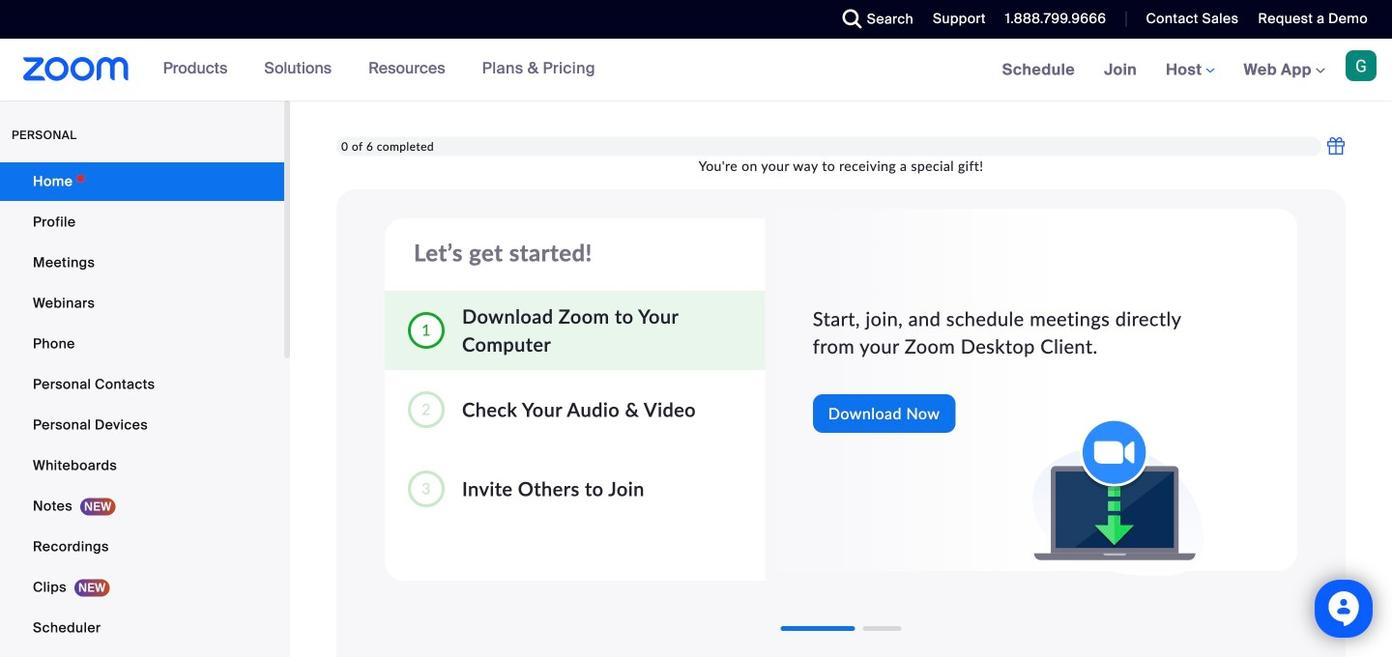 Task type: vqa. For each thing, say whether or not it's contained in the screenshot.
'APPLICATION'
no



Task type: locate. For each thing, give the bounding box(es) containing it.
banner
[[0, 39, 1392, 102]]

profile picture image
[[1346, 50, 1377, 81]]

zoom logo image
[[23, 57, 129, 81]]



Task type: describe. For each thing, give the bounding box(es) containing it.
product information navigation
[[149, 39, 610, 101]]

personal menu menu
[[0, 162, 284, 657]]

meetings navigation
[[988, 39, 1392, 102]]



